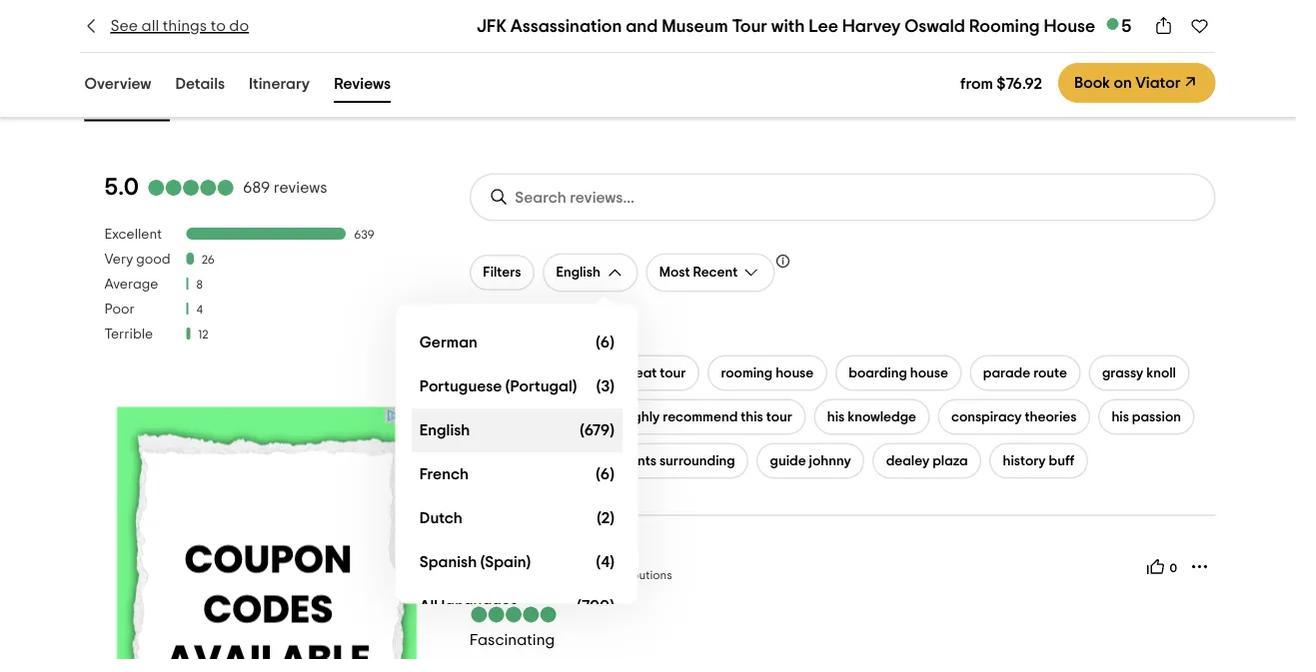 Task type: vqa. For each thing, say whether or not it's contained in the screenshot.
second house from left
yes



Task type: locate. For each thing, give the bounding box(es) containing it.
4 down the 8
[[196, 304, 203, 316]]

2 house from the left
[[910, 366, 949, 380]]

search image
[[489, 187, 509, 207]]

5.0
[[104, 176, 139, 200]]

book depository
[[483, 410, 587, 424]]

1 (6) from the top
[[595, 334, 614, 350]]

see all things to do
[[110, 18, 249, 34]]

tab list containing overview
[[56, 66, 419, 107]]

reviews down see
[[84, 85, 170, 109]]

fascinating
[[470, 633, 555, 649]]

reviews
[[274, 180, 327, 196]]

26
[[202, 254, 215, 266]]

(700)
[[577, 598, 614, 614]]

1 horizontal spatial english
[[556, 266, 601, 280]]

filters
[[483, 266, 521, 280]]

his inside button
[[828, 410, 845, 424]]

7 option from the top
[[411, 584, 622, 628]]

great tour button
[[609, 355, 700, 391]]

this
[[741, 410, 764, 424]]

route
[[1034, 366, 1068, 380]]

tour right this
[[767, 410, 793, 424]]

(6) right the mentions
[[595, 334, 614, 350]]

3 option from the top
[[411, 408, 622, 452]]

all
[[142, 18, 159, 34]]

dealey plaza button
[[873, 443, 982, 479]]

(spain)
[[480, 554, 531, 570]]

0 horizontal spatial his
[[828, 410, 845, 424]]

4
[[196, 304, 203, 316], [591, 570, 597, 582]]

grassy knoll
[[1103, 366, 1177, 380]]

details button
[[171, 70, 229, 103]]

recent
[[693, 266, 738, 280]]

0
[[1170, 563, 1178, 575]]

german
[[419, 334, 477, 350]]

tab list
[[56, 66, 419, 107], [56, 74, 1240, 125]]

history buff button
[[990, 443, 1088, 479]]

tours
[[548, 454, 580, 468]]

(679)
[[579, 422, 614, 438]]

option
[[411, 320, 622, 364], [411, 364, 622, 408], [411, 408, 622, 452], [411, 452, 622, 496], [411, 496, 622, 540], [411, 540, 622, 584], [411, 584, 622, 628]]

his for his passion
[[1112, 410, 1130, 424]]

see
[[110, 18, 138, 34]]

share image
[[1154, 16, 1174, 36]]

buff
[[1049, 454, 1075, 468]]

5.0 of 5 bubbles image
[[147, 180, 235, 196], [470, 607, 558, 623]]

689
[[243, 180, 270, 196]]

advertisement region
[[117, 407, 417, 660]]

Search search field
[[515, 188, 682, 207]]

to
[[211, 18, 226, 34]]

0 horizontal spatial 5.0 of 5 bubbles image
[[147, 180, 235, 196]]

save to a trip image
[[1190, 16, 1210, 36]]

filter reviews element
[[104, 226, 430, 351]]

reviews button
[[330, 70, 395, 103], [80, 78, 174, 121]]

1 his from the left
[[828, 410, 845, 424]]

grassy knoll button
[[1089, 355, 1190, 391]]

4 option from the top
[[411, 452, 622, 496]]

1 house from the left
[[776, 366, 814, 380]]

jfk assassination button
[[470, 355, 601, 391]]

4 right ct
[[591, 570, 597, 582]]

fun dallas tours button
[[470, 443, 594, 479]]

0 vertical spatial tour
[[660, 366, 686, 380]]

terrible
[[104, 328, 153, 342]]

(6)
[[595, 334, 614, 350], [595, 466, 614, 482]]

(portugal)
[[505, 378, 577, 394]]

(6) left events on the bottom
[[595, 466, 614, 482]]

0 vertical spatial 4
[[196, 304, 203, 316]]

1 horizontal spatial his
[[1112, 410, 1130, 424]]

book
[[483, 410, 515, 424]]

knoll
[[1147, 366, 1177, 380]]

his passion
[[1112, 410, 1182, 424]]

1 horizontal spatial reviews button
[[330, 70, 395, 103]]

5
[[1122, 17, 1132, 35]]

option containing german
[[411, 320, 622, 364]]

1 tab list from the top
[[56, 66, 419, 107]]

house right rooming
[[776, 366, 814, 380]]

overview button
[[80, 70, 155, 103]]

conspiracy
[[952, 410, 1022, 424]]

5.0 of 5 bubbles image left 689
[[147, 180, 235, 196]]

5 option from the top
[[411, 496, 622, 540]]

4 inside robert b stratford, ct 4 contributions
[[591, 570, 597, 582]]

0 horizontal spatial reviews button
[[80, 78, 174, 121]]

0 vertical spatial english
[[556, 266, 601, 280]]

harvey
[[843, 17, 901, 35]]

1 horizontal spatial tour
[[767, 410, 793, 424]]

0 vertical spatial 5.0 of 5 bubbles image
[[147, 180, 235, 196]]

tour
[[660, 366, 686, 380], [767, 410, 793, 424]]

q&a
[[194, 85, 244, 109]]

0 horizontal spatial house
[[776, 366, 814, 380]]

english up french
[[419, 422, 470, 438]]

his inside button
[[1112, 410, 1130, 424]]

1 vertical spatial (6)
[[595, 466, 614, 482]]

grassy
[[1103, 366, 1144, 380]]

tour right great
[[660, 366, 686, 380]]

list box
[[395, 304, 638, 628]]

0 horizontal spatial english
[[419, 422, 470, 438]]

5.0 of 5 bubbles image up fascinating
[[470, 607, 558, 623]]

his knowledge
[[828, 410, 917, 424]]

reviews right itinerary
[[334, 75, 391, 91]]

6 option from the top
[[411, 540, 622, 584]]

tab list containing reviews
[[56, 74, 1240, 125]]

english up the mentions
[[556, 266, 601, 280]]

good
[[136, 253, 171, 267]]

very good
[[104, 253, 171, 267]]

(3)
[[596, 378, 614, 394]]

1 horizontal spatial 5.0 of 5 bubbles image
[[470, 607, 558, 623]]

assassination
[[501, 366, 587, 380]]

option containing dutch
[[411, 496, 622, 540]]

poor
[[104, 303, 135, 317]]

book on viator
[[1075, 75, 1181, 91]]

mentions
[[530, 326, 595, 342]]

great
[[622, 366, 657, 380]]

0 vertical spatial (6)
[[595, 334, 614, 350]]

plaza
[[933, 454, 968, 468]]

option containing english
[[411, 408, 622, 452]]

his left 'passion'
[[1112, 410, 1130, 424]]

2 (6) from the top
[[595, 466, 614, 482]]

boarding house button
[[836, 355, 962, 391]]

oswald
[[905, 17, 966, 35]]

recommend
[[663, 410, 738, 424]]

option containing all languages
[[411, 584, 622, 628]]

history
[[1003, 454, 1046, 468]]

1 option from the top
[[411, 320, 622, 364]]

1 vertical spatial tour
[[767, 410, 793, 424]]

contributions
[[600, 570, 672, 582]]

1 horizontal spatial house
[[910, 366, 949, 380]]

rooming
[[721, 366, 773, 380]]

assassination
[[511, 17, 622, 35]]

spanish (spain)
[[419, 554, 531, 570]]

reviews button right "itinerary" button
[[330, 70, 395, 103]]

dallas
[[506, 454, 545, 468]]

house right boarding
[[910, 366, 949, 380]]

his up johnny
[[828, 410, 845, 424]]

2 tab list from the top
[[56, 74, 1240, 125]]

reviews button down see
[[80, 78, 174, 121]]

overview
[[84, 75, 151, 91]]

0 horizontal spatial 4
[[196, 304, 203, 316]]

1 vertical spatial 4
[[591, 570, 597, 582]]

2 option from the top
[[411, 364, 622, 408]]

boarding house
[[849, 366, 949, 380]]

2 his from the left
[[1112, 410, 1130, 424]]

1 horizontal spatial 4
[[591, 570, 597, 582]]

house
[[776, 366, 814, 380], [910, 366, 949, 380]]

dutch
[[419, 510, 462, 526]]

jfk
[[477, 17, 507, 35]]

1 vertical spatial 5.0 of 5 bubbles image
[[470, 607, 558, 623]]



Task type: describe. For each thing, give the bounding box(es) containing it.
and
[[626, 17, 658, 35]]

(4)
[[596, 554, 614, 570]]

see all things to do link
[[80, 15, 249, 37]]

surrounding
[[660, 454, 735, 468]]

portuguese (portugal)
[[419, 378, 577, 394]]

highly recommend this tour button
[[608, 399, 806, 435]]

passion
[[1133, 410, 1182, 424]]

tour
[[732, 17, 768, 35]]

museum
[[662, 17, 728, 35]]

from $76.92
[[961, 75, 1043, 91]]

depository
[[518, 410, 587, 424]]

4 inside filter reviews element
[[196, 304, 203, 316]]

fascinating link
[[470, 633, 555, 649]]

book
[[1075, 75, 1111, 91]]

1 vertical spatial english
[[419, 422, 470, 438]]

rooming house
[[721, 366, 814, 380]]

lee
[[809, 17, 839, 35]]

jfk assassination
[[483, 366, 587, 380]]

book depository button
[[470, 399, 600, 435]]

fun dallas tours
[[483, 454, 580, 468]]

house for rooming house
[[776, 366, 814, 380]]

his for his knowledge
[[828, 410, 845, 424]]

dealey
[[886, 454, 930, 468]]

portuguese
[[419, 378, 502, 394]]

details
[[175, 75, 225, 91]]

french
[[419, 466, 468, 482]]

his passion button
[[1099, 399, 1195, 435]]

great tour
[[622, 366, 686, 380]]

spanish
[[419, 554, 477, 570]]

all languages
[[419, 598, 517, 614]]

(6) for german
[[595, 334, 614, 350]]

most
[[660, 266, 690, 280]]

book on viator link
[[1059, 63, 1216, 103]]

house for boarding house
[[910, 366, 949, 380]]

average
[[104, 278, 158, 292]]

events
[[615, 454, 657, 468]]

option containing french
[[411, 452, 622, 496]]

jfk
[[483, 366, 498, 380]]

jfk assassination and museum tour with lee harvey oswald rooming house
[[477, 17, 1096, 35]]

conspiracy theories button
[[938, 399, 1091, 435]]

option containing portuguese (portugal)
[[411, 364, 622, 408]]

12
[[198, 329, 209, 341]]

do
[[229, 18, 249, 34]]

parade route button
[[970, 355, 1081, 391]]

his knowledge button
[[814, 399, 930, 435]]

stratford,
[[510, 570, 562, 582]]

robert b image
[[470, 550, 502, 582]]

guide johnny button
[[757, 443, 865, 479]]

from
[[961, 75, 994, 91]]

(2)
[[596, 510, 614, 526]]

highly recommend this tour
[[622, 410, 793, 424]]

0 horizontal spatial reviews
[[84, 85, 170, 109]]

ct
[[565, 570, 581, 582]]

itinerary button
[[245, 70, 314, 103]]

viator
[[1136, 75, 1181, 91]]

most recent button
[[646, 253, 775, 292]]

q&a button
[[190, 78, 248, 121]]

dealey plaza
[[886, 454, 968, 468]]

689 reviews
[[243, 180, 327, 196]]

house
[[1044, 17, 1096, 35]]

option containing spanish (spain)
[[411, 540, 622, 584]]

guide
[[770, 454, 806, 468]]

8
[[196, 279, 203, 291]]

history buff
[[1003, 454, 1075, 468]]

theories
[[1025, 410, 1077, 424]]

$76.92
[[997, 75, 1043, 91]]

with
[[772, 17, 805, 35]]

knowledge
[[848, 410, 917, 424]]

(6) for french
[[595, 466, 614, 482]]

boarding
[[849, 366, 907, 380]]

itinerary
[[249, 75, 310, 91]]

events surrounding
[[615, 454, 735, 468]]

0 horizontal spatial tour
[[660, 366, 686, 380]]

all
[[419, 598, 437, 614]]

english inside popup button
[[556, 266, 601, 280]]

list box containing german
[[395, 304, 638, 628]]

open options menu image
[[1190, 557, 1210, 577]]

highly
[[622, 410, 660, 424]]

languages
[[441, 598, 517, 614]]

1 horizontal spatial reviews
[[334, 75, 391, 91]]

rooming
[[969, 17, 1040, 35]]

popular mentions
[[470, 326, 595, 342]]

parade
[[984, 366, 1031, 380]]

639
[[354, 229, 374, 241]]



